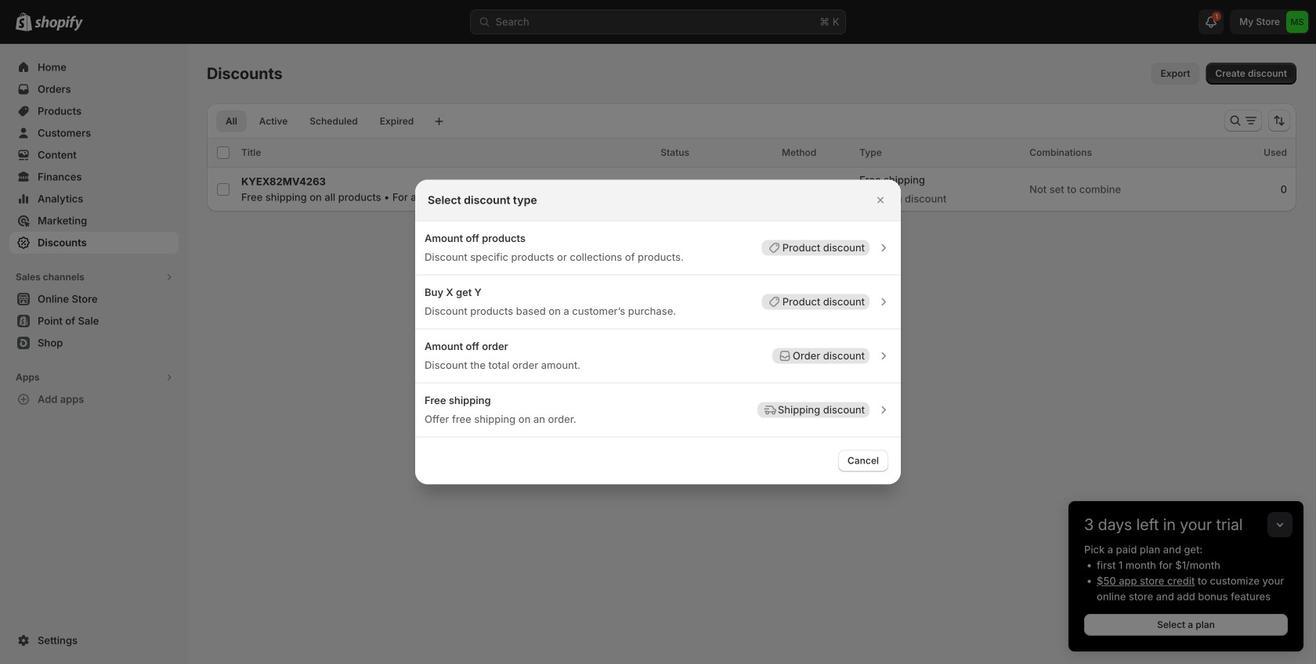 Task type: vqa. For each thing, say whether or not it's contained in the screenshot.
Tab List
yes



Task type: locate. For each thing, give the bounding box(es) containing it.
tab list
[[213, 110, 427, 132]]

dialog
[[0, 180, 1317, 485]]



Task type: describe. For each thing, give the bounding box(es) containing it.
shopify image
[[34, 15, 83, 31]]



